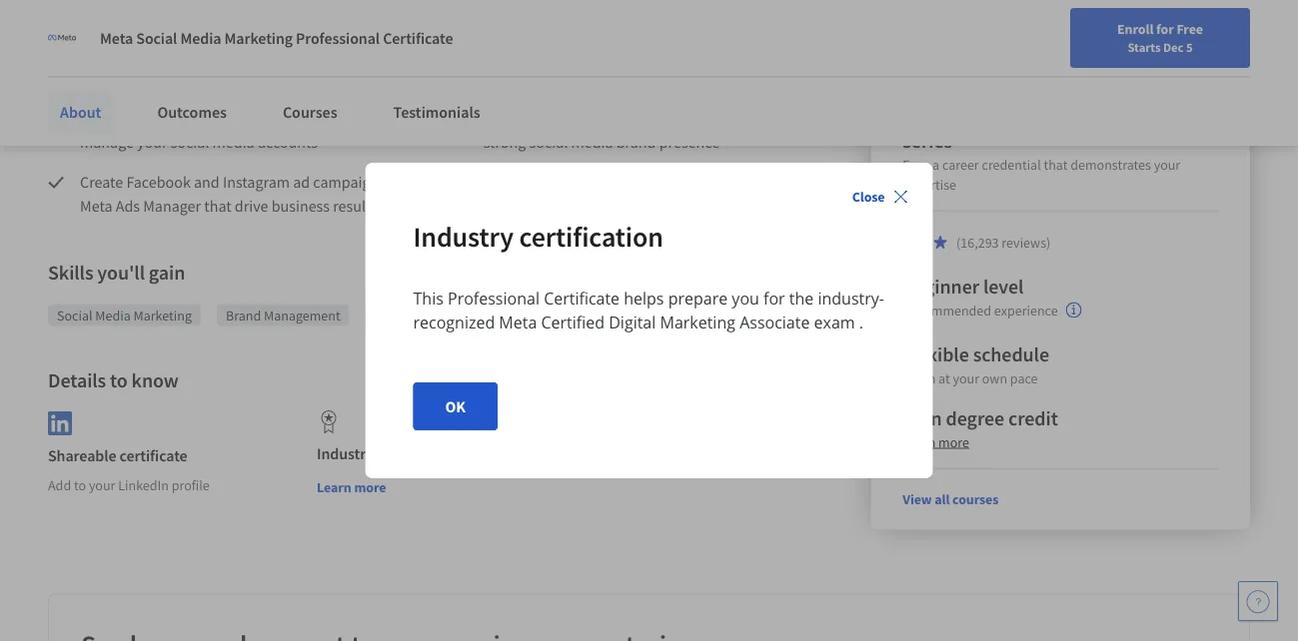 Task type: locate. For each thing, give the bounding box(es) containing it.
and
[[395, 108, 420, 128], [728, 108, 754, 128], [194, 172, 220, 192]]

1 vertical spatial industry certification
[[317, 444, 459, 464]]

posts
[[689, 108, 725, 128]]

earn inside earn degree credit learn more
[[903, 406, 943, 431]]

1 vertical spatial to
[[74, 477, 86, 495]]

and up manager
[[194, 172, 220, 192]]

0 horizontal spatial and
[[194, 172, 220, 192]]

1 vertical spatial media
[[95, 306, 131, 324]]

for
[[1157, 20, 1175, 38], [764, 288, 786, 309]]

professional up series
[[903, 100, 1009, 125]]

2 earn from the top
[[903, 406, 943, 431]]

1 vertical spatial you'll
[[97, 260, 145, 285]]

manage
[[80, 132, 134, 152]]

presence,
[[209, 108, 273, 128]]

presence
[[660, 132, 720, 152]]

you'll up establish
[[96, 64, 143, 89]]

earn up expertise
[[903, 155, 930, 173]]

digital down helps
[[609, 312, 656, 333]]

2 vertical spatial professional
[[448, 288, 540, 309]]

1 vertical spatial learn
[[903, 433, 936, 451]]

0 horizontal spatial more
[[354, 478, 386, 496]]

0 horizontal spatial to
[[74, 477, 86, 495]]

for up the 'dec' on the right top of the page
[[1157, 20, 1175, 38]]

this
[[413, 288, 444, 309]]

1 vertical spatial that
[[204, 196, 232, 216]]

earn up learn more link
[[903, 406, 943, 431]]

2 vertical spatial learn
[[317, 478, 352, 496]]

an
[[143, 108, 160, 128]]

your inside establish an online presence, build a following, and manage your social media accounts
[[137, 132, 167, 152]]

testimonials
[[394, 102, 481, 122]]

1 vertical spatial for
[[764, 288, 786, 309]]

meta inside this professional certificate helps prepare you for the industry- recognized meta certified digital marketing associate exam .
[[499, 312, 537, 333]]

0 vertical spatial industry certification
[[413, 219, 664, 254]]

courses
[[283, 102, 338, 122]]

0 vertical spatial media
[[180, 28, 221, 48]]

a up expertise
[[933, 155, 940, 173]]

media
[[180, 28, 221, 48], [95, 306, 131, 324]]

learn inside earn degree credit learn more
[[903, 433, 936, 451]]

0 horizontal spatial certification
[[377, 444, 459, 464]]

1 vertical spatial industry
[[317, 444, 374, 464]]

industry up this
[[413, 219, 514, 254]]

1 horizontal spatial industry
[[413, 219, 514, 254]]

a for develop
[[801, 108, 809, 128]]

1 horizontal spatial certification
[[519, 219, 664, 254]]

2 horizontal spatial professional
[[903, 100, 1009, 125]]

1 horizontal spatial a
[[801, 108, 809, 128]]

pace
[[1011, 369, 1038, 387]]

you'll up social media marketing
[[97, 260, 145, 285]]

your down an on the left top
[[137, 132, 167, 152]]

0 vertical spatial certification
[[519, 219, 664, 254]]

0 horizontal spatial that
[[204, 196, 232, 216]]

0 vertical spatial earn
[[903, 155, 930, 173]]

view
[[903, 490, 933, 508]]

professional up recognized
[[448, 288, 540, 309]]

industry up learn more at left bottom
[[317, 444, 374, 464]]

2 horizontal spatial certificate
[[1012, 100, 1101, 125]]

english
[[988, 62, 1037, 82]]

about link
[[48, 90, 113, 134]]

industry certification up learn more at left bottom
[[317, 444, 459, 464]]

1 horizontal spatial digital
[[609, 312, 656, 333]]

media down presence,
[[213, 132, 255, 152]]

industry certification inside dialog
[[413, 219, 664, 254]]

0 vertical spatial learn
[[903, 369, 936, 387]]

0 horizontal spatial certificate
[[383, 28, 453, 48]]

certificate inside this professional certificate helps prepare you for the industry- recognized meta certified digital marketing associate exam .
[[544, 288, 620, 309]]

0 vertical spatial professional
[[296, 28, 380, 48]]

certificate
[[383, 28, 453, 48], [1012, 100, 1101, 125], [544, 288, 620, 309]]

certification down ok button
[[377, 444, 459, 464]]

professional up courses on the top of the page
[[296, 28, 380, 48]]

1 horizontal spatial social
[[136, 28, 177, 48]]

1 horizontal spatial more
[[939, 433, 970, 451]]

0 vertical spatial you'll
[[96, 64, 143, 89]]

marketing down prepare
[[660, 312, 736, 333]]

1 vertical spatial certification
[[377, 444, 459, 464]]

0 vertical spatial certificate
[[383, 28, 453, 48]]

know
[[132, 368, 179, 393]]

flexible
[[903, 342, 970, 367]]

social up brand
[[602, 108, 640, 128]]

2 horizontal spatial and
[[728, 108, 754, 128]]

0 horizontal spatial social
[[57, 306, 93, 324]]

for up associate
[[764, 288, 786, 309]]

1 vertical spatial professional
[[903, 100, 1009, 125]]

a inside professional certificate - 6 course series earn a career credential that demonstrates your expertise
[[933, 155, 940, 173]]

content marketing
[[375, 306, 483, 324]]

for inside enroll for free starts dec 5
[[1157, 20, 1175, 38]]

in
[[389, 172, 402, 192]]

that right credential
[[1044, 155, 1068, 173]]

1 vertical spatial meta
[[80, 196, 113, 216]]

media down skills you'll gain
[[95, 306, 131, 324]]

own
[[983, 369, 1008, 387]]

2 vertical spatial certificate
[[544, 288, 620, 309]]

0 vertical spatial social
[[136, 28, 177, 48]]

develop
[[484, 108, 538, 128]]

0 horizontal spatial for
[[764, 288, 786, 309]]

learn more link
[[903, 433, 970, 451]]

find your new career
[[759, 63, 884, 81]]

1 horizontal spatial and
[[395, 108, 420, 128]]

certification
[[519, 219, 664, 254], [377, 444, 459, 464]]

social inside establish an online presence, build a following, and manage your social media accounts
[[171, 132, 209, 152]]

1 earn from the top
[[903, 155, 930, 173]]

a for professional
[[933, 155, 940, 173]]

earn degree credit learn more
[[903, 406, 1059, 451]]

social up the learn
[[136, 28, 177, 48]]

a right create
[[801, 108, 809, 128]]

1 horizontal spatial certificate
[[544, 288, 620, 309]]

facebook
[[126, 172, 191, 192]]

that for -
[[1044, 155, 1068, 173]]

social
[[136, 28, 177, 48], [57, 306, 93, 324]]

industry inside dialog
[[413, 219, 514, 254]]

industry
[[413, 219, 514, 254], [317, 444, 374, 464]]

0 horizontal spatial media
[[95, 306, 131, 324]]

certification up helps
[[519, 219, 664, 254]]

5
[[1187, 39, 1193, 55]]

meta inside create facebook and instagram ad campaigns in meta ads manager that drive business results
[[80, 196, 113, 216]]

create facebook and instagram ad campaigns in meta ads manager that drive business results
[[80, 172, 405, 216]]

media
[[644, 108, 686, 128], [213, 132, 255, 152], [571, 132, 614, 152]]

that inside create facebook and instagram ad campaigns in meta ads manager that drive business results
[[204, 196, 232, 216]]

and right following,
[[395, 108, 420, 128]]

help center image
[[1247, 590, 1271, 614]]

and right posts
[[728, 108, 754, 128]]

0 vertical spatial that
[[1044, 155, 1068, 173]]

career
[[943, 155, 980, 173]]

1 horizontal spatial professional
[[448, 288, 540, 309]]

1 horizontal spatial media
[[180, 28, 221, 48]]

media down 'effective'
[[571, 132, 614, 152]]

2 horizontal spatial a
[[933, 155, 940, 173]]

meta left certified
[[499, 312, 537, 333]]

you'll for what
[[96, 64, 143, 89]]

social down 'effective'
[[529, 132, 568, 152]]

digital
[[517, 306, 555, 324], [609, 312, 656, 333]]

social down online
[[171, 132, 209, 152]]

1 horizontal spatial that
[[1044, 155, 1068, 173]]

certified
[[541, 312, 605, 333]]

your right the at
[[953, 369, 980, 387]]

1 vertical spatial social
[[57, 306, 93, 324]]

outcomes
[[157, 102, 227, 122]]

what you'll learn
[[48, 64, 191, 89]]

0 horizontal spatial media
[[213, 132, 255, 152]]

close
[[853, 188, 885, 206]]

earn
[[903, 155, 930, 173], [903, 406, 943, 431]]

media up the learn
[[180, 28, 221, 48]]

2 vertical spatial meta
[[499, 312, 537, 333]]

you
[[732, 288, 760, 309]]

meta down create
[[80, 196, 113, 216]]

professional inside professional certificate - 6 course series earn a career credential that demonstrates your expertise
[[903, 100, 1009, 125]]

1 horizontal spatial to
[[110, 368, 128, 393]]

0 vertical spatial industry
[[413, 219, 514, 254]]

0 vertical spatial more
[[939, 433, 970, 451]]

media up presence
[[644, 108, 686, 128]]

a right build on the top
[[314, 108, 322, 128]]

helps
[[624, 288, 664, 309]]

1 vertical spatial certificate
[[1012, 100, 1101, 125]]

results
[[333, 196, 378, 216]]

to left know at the left bottom of the page
[[110, 368, 128, 393]]

0 horizontal spatial a
[[314, 108, 322, 128]]

6
[[1115, 100, 1125, 125]]

0 vertical spatial for
[[1157, 20, 1175, 38]]

to
[[110, 368, 128, 393], [74, 477, 86, 495]]

and inside create facebook and instagram ad campaigns in meta ads manager that drive business results
[[194, 172, 220, 192]]

digital right recognized
[[517, 306, 555, 324]]

your down course
[[1155, 155, 1181, 173]]

None search field
[[269, 52, 469, 92]]

effective
[[542, 108, 598, 128]]

0 vertical spatial to
[[110, 368, 128, 393]]

social down skills on the left of the page
[[57, 306, 93, 324]]

that left 'drive'
[[204, 196, 232, 216]]

universities link
[[288, 0, 407, 40]]

your inside find your new career link
[[788, 63, 814, 81]]

this professional certificate helps prepare you for the industry- recognized meta certified digital marketing associate exam .
[[413, 288, 885, 333]]

marketing right content
[[425, 306, 483, 324]]

to right add
[[74, 477, 86, 495]]

a inside establish an online presence, build a following, and manage your social media accounts
[[314, 108, 322, 128]]

series
[[903, 128, 953, 153]]

certificate up testimonials link
[[383, 28, 453, 48]]

certificate up certified
[[544, 288, 620, 309]]

meta up what you'll learn
[[100, 28, 133, 48]]

that inside professional certificate - 6 course series earn a career credential that demonstrates your expertise
[[1044, 155, 1068, 173]]

certificate left -
[[1012, 100, 1101, 125]]

your down shareable certificate
[[89, 477, 115, 495]]

.
[[860, 312, 864, 333]]

1 vertical spatial more
[[354, 478, 386, 496]]

a
[[314, 108, 322, 128], [801, 108, 809, 128], [933, 155, 940, 173]]

industry certification up digital marketing
[[413, 219, 664, 254]]

courses
[[953, 490, 999, 508]]

1 horizontal spatial for
[[1157, 20, 1175, 38]]

industry certification dialog
[[365, 163, 933, 479]]

that
[[1044, 155, 1068, 173], [204, 196, 232, 216]]

1 vertical spatial earn
[[903, 406, 943, 431]]

learn
[[147, 64, 191, 89]]

0 horizontal spatial social
[[171, 132, 209, 152]]

demonstrates
[[1071, 155, 1152, 173]]

marketing
[[225, 28, 293, 48], [133, 306, 192, 324], [425, 306, 483, 324], [557, 306, 616, 324], [660, 312, 736, 333]]

testimonials link
[[382, 90, 493, 134]]

your right find
[[788, 63, 814, 81]]

for inside this professional certificate helps prepare you for the industry- recognized meta certified digital marketing associate exam .
[[764, 288, 786, 309]]

a inside develop effective social media posts and create a strong social media brand presence
[[801, 108, 809, 128]]

learn more button
[[317, 477, 386, 497]]

industry certification
[[413, 219, 664, 254], [317, 444, 459, 464]]



Task type: vqa. For each thing, say whether or not it's contained in the screenshot.
7
no



Task type: describe. For each thing, give the bounding box(es) containing it.
dec
[[1164, 39, 1184, 55]]

establish an online presence, build a following, and manage your social media accounts
[[80, 108, 424, 152]]

level
[[984, 274, 1024, 299]]

social media marketing
[[57, 306, 192, 324]]

0 horizontal spatial industry
[[317, 444, 374, 464]]

find
[[759, 63, 785, 81]]

0 horizontal spatial professional
[[296, 28, 380, 48]]

business
[[272, 196, 330, 216]]

individuals
[[54, 10, 133, 30]]

-
[[1104, 100, 1111, 125]]

learn inside the flexible schedule learn at your own pace
[[903, 369, 936, 387]]

campaigns
[[313, 172, 386, 192]]

individuals link
[[24, 0, 141, 40]]

to for know
[[110, 368, 128, 393]]

free
[[1177, 20, 1204, 38]]

show notifications image
[[1102, 65, 1126, 89]]

develop effective social media posts and create a strong social media brand presence
[[484, 108, 813, 152]]

learn inside "button"
[[317, 478, 352, 496]]

gain
[[149, 260, 185, 285]]

certificate inside professional certificate - 6 course series earn a career credential that demonstrates your expertise
[[1012, 100, 1101, 125]]

accounts
[[258, 132, 318, 152]]

outcomes link
[[145, 90, 239, 134]]

ads
[[116, 196, 140, 216]]

your inside professional certificate - 6 course series earn a career credential that demonstrates your expertise
[[1155, 155, 1181, 173]]

learn more
[[317, 478, 386, 496]]

1 horizontal spatial media
[[571, 132, 614, 152]]

expertise
[[903, 175, 957, 193]]

digital inside this professional certificate helps prepare you for the industry- recognized meta certified digital marketing associate exam .
[[609, 312, 656, 333]]

earn inside professional certificate - 6 course series earn a career credential that demonstrates your expertise
[[903, 155, 930, 173]]

online
[[163, 108, 206, 128]]

ok button
[[413, 383, 498, 431]]

and inside establish an online presence, build a following, and manage your social media accounts
[[395, 108, 420, 128]]

meta social media marketing professional certificate
[[100, 28, 453, 48]]

your inside the flexible schedule learn at your own pace
[[953, 369, 980, 387]]

meta image
[[48, 24, 76, 52]]

you'll for skills
[[97, 260, 145, 285]]

associate
[[740, 312, 810, 333]]

marketing up presence,
[[225, 28, 293, 48]]

view all courses
[[903, 490, 999, 508]]

english button
[[952, 40, 1073, 105]]

beginner level recommended experience
[[903, 274, 1059, 320]]

courses link
[[271, 90, 350, 134]]

establish
[[80, 108, 140, 128]]

starts
[[1128, 39, 1161, 55]]

and inside develop effective social media posts and create a strong social media brand presence
[[728, 108, 754, 128]]

brand
[[226, 306, 261, 324]]

reviews)
[[1002, 233, 1051, 251]]

about
[[60, 102, 101, 122]]

manager
[[143, 196, 201, 216]]

performance
[[650, 306, 725, 324]]

performance advertising
[[650, 306, 794, 324]]

prepare
[[669, 288, 728, 309]]

media inside establish an online presence, build a following, and manage your social media accounts
[[213, 132, 255, 152]]

professional certificate - 6 course series earn a career credential that demonstrates your expertise
[[903, 100, 1185, 193]]

shopping cart: 1 item image
[[904, 55, 942, 87]]

universities
[[318, 10, 399, 30]]

create
[[757, 108, 798, 128]]

enroll for free starts dec 5
[[1118, 20, 1204, 55]]

degree
[[946, 406, 1005, 431]]

marketing inside this professional certificate helps prepare you for the industry- recognized meta certified digital marketing associate exam .
[[660, 312, 736, 333]]

more inside earn degree credit learn more
[[939, 433, 970, 451]]

add
[[48, 477, 71, 495]]

instagram
[[223, 172, 290, 192]]

strong
[[484, 132, 526, 152]]

find your new career link
[[749, 60, 894, 85]]

professional inside this professional certificate helps prepare you for the industry- recognized meta certified digital marketing associate exam .
[[448, 288, 540, 309]]

(16,293
[[957, 233, 999, 251]]

brand
[[617, 132, 656, 152]]

brand management
[[226, 306, 341, 324]]

certification inside dialog
[[519, 219, 664, 254]]

shareable
[[48, 446, 116, 466]]

marketing down gain
[[133, 306, 192, 324]]

0 horizontal spatial digital
[[517, 306, 555, 324]]

(16,293 reviews)
[[957, 233, 1051, 251]]

linkedin
[[118, 477, 169, 495]]

experience
[[995, 302, 1059, 320]]

details to know
[[48, 368, 179, 393]]

skills you'll gain
[[48, 260, 185, 285]]

recommended
[[903, 302, 992, 320]]

the
[[790, 288, 814, 309]]

exam
[[814, 312, 856, 333]]

details
[[48, 368, 106, 393]]

certificate
[[120, 446, 188, 466]]

1 horizontal spatial social
[[529, 132, 568, 152]]

marketing left helps
[[557, 306, 616, 324]]

2 horizontal spatial social
[[602, 108, 640, 128]]

credential
[[982, 155, 1042, 173]]

that for and
[[204, 196, 232, 216]]

banner navigation
[[16, 0, 563, 40]]

new
[[817, 63, 843, 81]]

drive
[[235, 196, 269, 216]]

profile
[[172, 477, 210, 495]]

view all courses link
[[903, 490, 999, 508]]

to for your
[[74, 477, 86, 495]]

credit
[[1009, 406, 1059, 431]]

create
[[80, 172, 123, 192]]

2 horizontal spatial media
[[644, 108, 686, 128]]

management
[[264, 306, 341, 324]]

0 vertical spatial meta
[[100, 28, 133, 48]]

shareable certificate
[[48, 446, 188, 466]]

skills
[[48, 260, 93, 285]]

what
[[48, 64, 92, 89]]

advertising
[[728, 306, 794, 324]]

more inside "button"
[[354, 478, 386, 496]]

coursera image
[[16, 56, 143, 88]]

recognized
[[413, 312, 495, 333]]

career
[[846, 63, 884, 81]]



